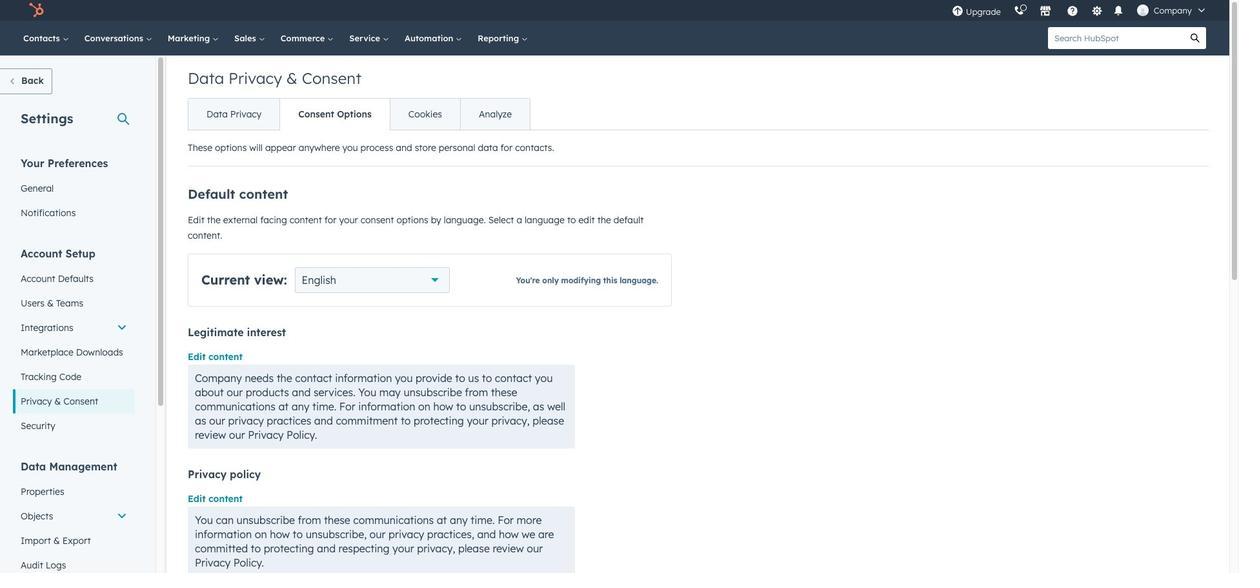 Task type: vqa. For each thing, say whether or not it's contained in the screenshot.
Account Setup Element
yes



Task type: locate. For each thing, give the bounding box(es) containing it.
Search HubSpot search field
[[1048, 27, 1185, 49]]

menu
[[946, 0, 1214, 21]]

data management element
[[13, 460, 135, 573]]

navigation
[[188, 98, 531, 130]]



Task type: describe. For each thing, give the bounding box(es) containing it.
account setup element
[[13, 247, 135, 438]]

your preferences element
[[13, 156, 135, 225]]

jacob simon image
[[1137, 5, 1149, 16]]

marketplaces image
[[1040, 6, 1052, 17]]



